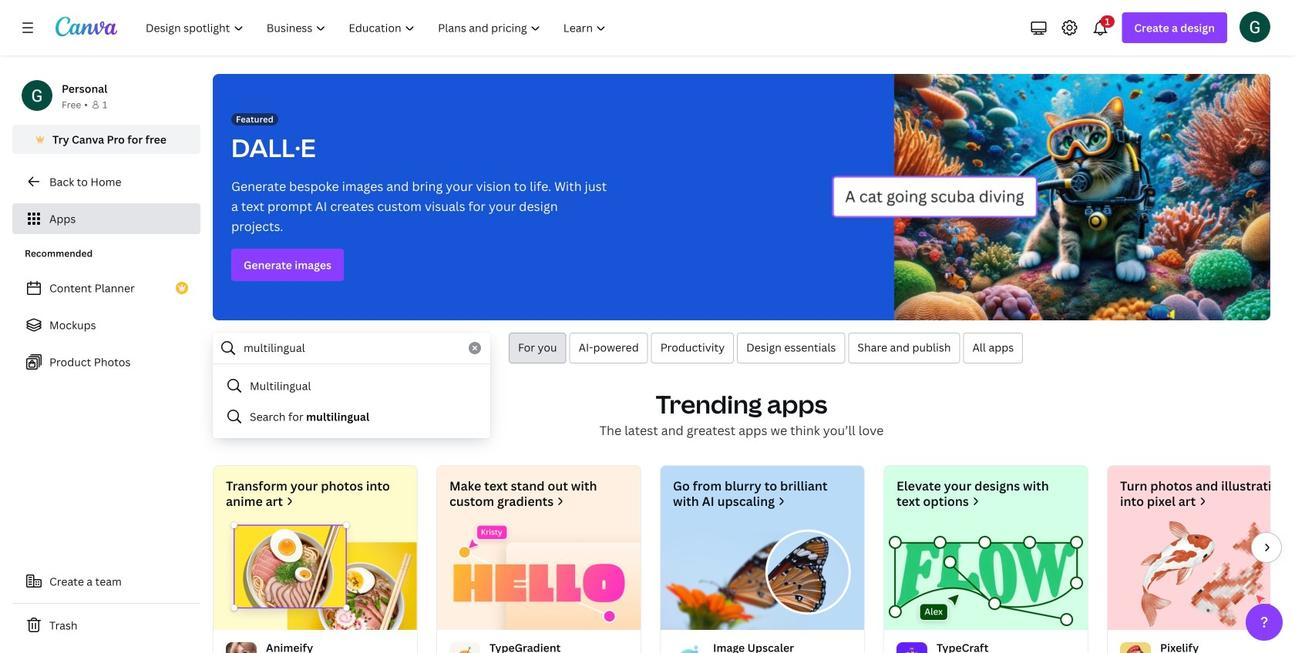 Task type: vqa. For each thing, say whether or not it's contained in the screenshot.
my corresponding to Team
no



Task type: describe. For each thing, give the bounding box(es) containing it.
an image with a cursor next to a text box containing the prompt "a cat going scuba diving" to generate an image. the generated image of a cat doing scuba diving is behind the text box. image
[[832, 74, 1271, 321]]

animeify image
[[214, 522, 417, 631]]

Input field to search for apps search field
[[244, 334, 460, 363]]

top level navigation element
[[136, 12, 619, 43]]



Task type: locate. For each thing, give the bounding box(es) containing it.
image upscaler image
[[661, 522, 864, 631]]

typegradient image
[[437, 522, 641, 631]]

pixelify image
[[1108, 522, 1295, 631]]

greg robinson image
[[1240, 11, 1271, 42]]

list
[[12, 273, 200, 378]]

menu
[[213, 371, 490, 433]]

typecraft image
[[884, 522, 1088, 631]]



